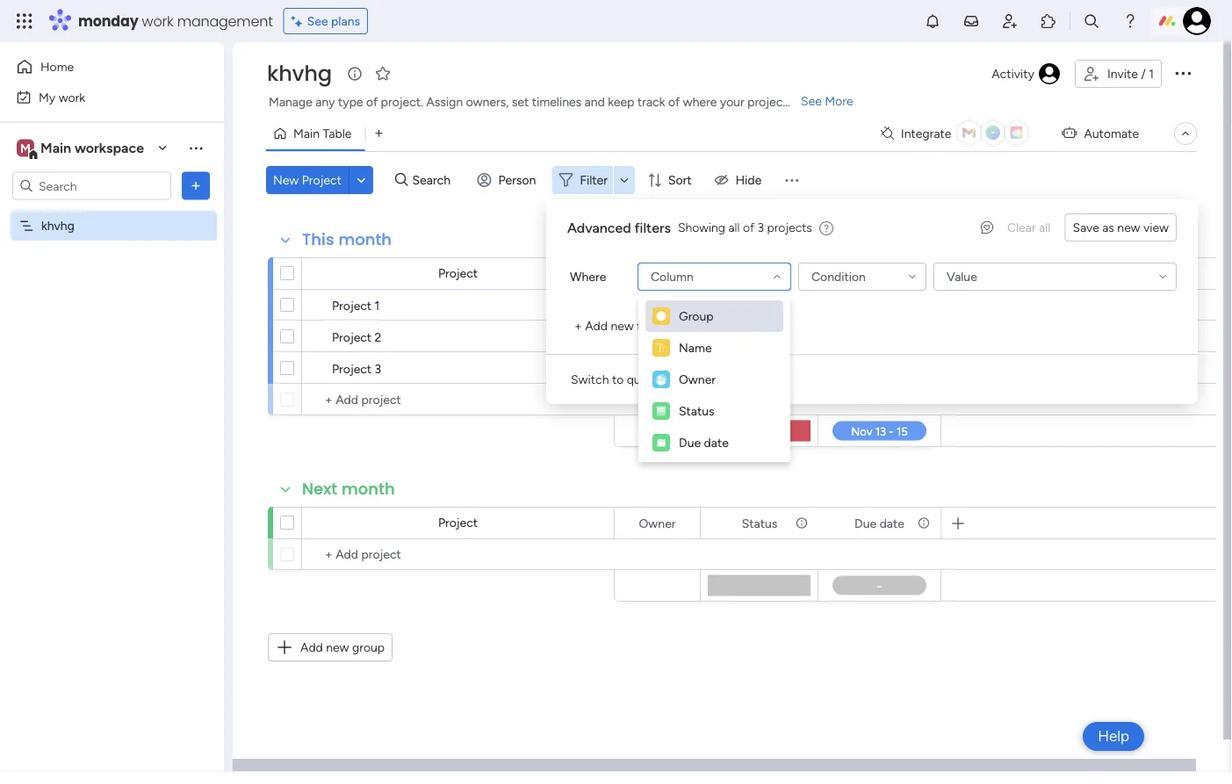 Task type: describe. For each thing, give the bounding box(es) containing it.
2 vertical spatial date
[[880, 516, 905, 530]]

invite / 1 button
[[1075, 60, 1162, 88]]

project 3
[[332, 361, 381, 376]]

add inside button
[[585, 318, 608, 333]]

where
[[570, 269, 606, 284]]

column
[[651, 269, 694, 284]]

group
[[352, 640, 385, 655]]

activity
[[992, 66, 1035, 81]]

sort button
[[640, 166, 702, 194]]

arrow down image
[[614, 170, 635, 191]]

integrate
[[901, 126, 952, 141]]

project.
[[381, 94, 423, 109]]

dapulse integrations image
[[881, 127, 894, 140]]

1 vertical spatial due date
[[679, 435, 729, 450]]

1 due date field from the top
[[850, 264, 909, 283]]

hide button
[[708, 166, 772, 194]]

on
[[771, 298, 785, 313]]

workspace image
[[17, 138, 34, 158]]

3 inside advanced filters showing all of 3 projects
[[758, 220, 764, 235]]

new inside button
[[326, 640, 349, 655]]

project 1
[[332, 298, 380, 313]]

gary orlando image
[[1183, 7, 1211, 35]]

switch to quick filters
[[571, 372, 691, 387]]

add new group button
[[268, 633, 393, 661]]

group
[[679, 309, 714, 324]]

activity button
[[985, 60, 1068, 88]]

monday work management
[[78, 11, 273, 31]]

1 horizontal spatial of
[[668, 94, 680, 109]]

show board description image
[[344, 65, 365, 83]]

new for filter
[[611, 318, 634, 333]]

switch to quick filters button
[[564, 365, 698, 393]]

2 owner field from the top
[[635, 513, 680, 533]]

khvhg field
[[263, 59, 336, 88]]

apps image
[[1040, 12, 1057, 30]]

timelines
[[532, 94, 582, 109]]

2 vertical spatial owner
[[639, 516, 676, 530]]

save as new view button
[[1065, 213, 1177, 242]]

save as new view
[[1073, 220, 1169, 235]]

work for monday
[[142, 11, 174, 31]]

add to favorites image
[[374, 65, 392, 82]]

menu image
[[783, 171, 800, 189]]

workspace options image
[[187, 139, 205, 157]]

khvhg list box
[[0, 207, 224, 478]]

clear all
[[1007, 220, 1051, 235]]

column information image for due date
[[917, 516, 931, 530]]

+ add new filter
[[574, 318, 662, 333]]

2 status field from the top
[[738, 513, 782, 533]]

showing
[[678, 220, 725, 235]]

filters inside switch to quick filters button
[[659, 372, 691, 387]]

+
[[574, 318, 582, 333]]

person button
[[470, 166, 547, 194]]

project
[[748, 94, 787, 109]]

see more
[[801, 94, 853, 108]]

m
[[20, 141, 31, 155]]

see for see plans
[[307, 14, 328, 29]]

column information image for status
[[795, 267, 809, 281]]

this
[[302, 228, 334, 251]]

home
[[40, 59, 74, 74]]

new
[[273, 173, 299, 188]]

my work button
[[11, 83, 189, 111]]

main for main table
[[293, 126, 320, 141]]

invite / 1
[[1107, 66, 1154, 81]]

notifications image
[[924, 12, 942, 30]]

clear
[[1007, 220, 1036, 235]]

projects
[[767, 220, 812, 235]]

2 vertical spatial due date
[[855, 516, 905, 530]]

Next month field
[[298, 478, 399, 501]]

keep
[[608, 94, 635, 109]]

next month
[[302, 478, 395, 500]]

1 vertical spatial due
[[679, 435, 701, 450]]

Search in workspace field
[[37, 176, 147, 196]]

monday
[[78, 11, 138, 31]]

set
[[512, 94, 529, 109]]

project inside button
[[302, 173, 342, 188]]

plans
[[331, 14, 360, 29]]

2 vertical spatial status
[[742, 516, 778, 530]]

assign
[[426, 94, 463, 109]]

advanced
[[567, 219, 631, 236]]

hide
[[736, 173, 762, 188]]

this month
[[302, 228, 392, 251]]

column information image for due date
[[917, 267, 931, 281]]

all inside advanced filters showing all of 3 projects
[[729, 220, 740, 235]]

2
[[375, 329, 382, 344]]

1 owner field from the top
[[635, 264, 680, 283]]

automate
[[1084, 126, 1139, 141]]

any
[[316, 94, 335, 109]]

filter button
[[552, 166, 635, 194]]

1 horizontal spatial khvhg
[[267, 59, 332, 88]]

management
[[177, 11, 273, 31]]

due for second due date field from the top of the page
[[855, 516, 877, 530]]

new project button
[[266, 166, 349, 194]]

type
[[338, 94, 363, 109]]

filter
[[580, 173, 608, 188]]

all inside button
[[1039, 220, 1051, 235]]



Task type: vqa. For each thing, say whether or not it's contained in the screenshot.
Filter dashboard by text search box
no



Task type: locate. For each thing, give the bounding box(es) containing it.
learn more image
[[819, 220, 833, 237]]

see
[[307, 14, 328, 29], [801, 94, 822, 108]]

0 vertical spatial month
[[338, 228, 392, 251]]

collapse board header image
[[1179, 126, 1193, 141]]

1 all from the left
[[729, 220, 740, 235]]

0 vertical spatial 1
[[1149, 66, 1154, 81]]

my work
[[39, 90, 85, 105]]

0 vertical spatial status field
[[738, 264, 782, 283]]

1 vertical spatial add
[[300, 640, 323, 655]]

main inside workspace selection element
[[40, 140, 71, 156]]

/
[[1141, 66, 1146, 81]]

1 horizontal spatial 1
[[1149, 66, 1154, 81]]

khvhg up "manage"
[[267, 59, 332, 88]]

value
[[947, 269, 977, 284]]

month right this
[[338, 228, 392, 251]]

see more link
[[799, 92, 855, 110]]

1 up the 2 in the left of the page
[[375, 298, 380, 313]]

home button
[[11, 53, 189, 81]]

+ add new filter button
[[567, 312, 669, 340]]

3 down the 2 in the left of the page
[[375, 361, 381, 376]]

next
[[302, 478, 337, 500]]

0 horizontal spatial column information image
[[795, 267, 809, 281]]

project 2
[[332, 329, 382, 344]]

to
[[612, 372, 624, 387]]

column information image for status
[[795, 516, 809, 530]]

see plans button
[[283, 8, 368, 34]]

inbox image
[[963, 12, 980, 30]]

0 vertical spatial due
[[855, 266, 877, 281]]

1 vertical spatial status field
[[738, 513, 782, 533]]

switch
[[571, 372, 609, 387]]

1 horizontal spatial all
[[1039, 220, 1051, 235]]

+ Add project text field
[[311, 389, 606, 410]]

new
[[1118, 220, 1141, 235], [611, 318, 634, 333], [326, 640, 349, 655]]

1 horizontal spatial see
[[801, 94, 822, 108]]

help button
[[1083, 722, 1144, 751]]

search everything image
[[1083, 12, 1101, 30]]

3
[[758, 220, 764, 235], [375, 361, 381, 376]]

main table button
[[266, 119, 365, 148]]

main workspace
[[40, 140, 144, 156]]

and
[[585, 94, 605, 109]]

1 vertical spatial khvhg
[[41, 218, 75, 233]]

1 vertical spatial see
[[801, 94, 822, 108]]

invite members image
[[1001, 12, 1019, 30]]

see inside button
[[307, 14, 328, 29]]

sort
[[668, 173, 692, 188]]

filters right quick on the right
[[659, 372, 691, 387]]

of
[[366, 94, 378, 109], [668, 94, 680, 109], [743, 220, 754, 235]]

2 all from the left
[[1039, 220, 1051, 235]]

filters left showing
[[635, 219, 671, 236]]

column information image up the "it"
[[795, 267, 809, 281]]

due
[[855, 266, 877, 281], [679, 435, 701, 450], [855, 516, 877, 530]]

1 vertical spatial 1
[[375, 298, 380, 313]]

due for second due date field from the bottom
[[855, 266, 877, 281]]

month for next month
[[342, 478, 395, 500]]

v2 search image
[[395, 170, 408, 190]]

project
[[302, 173, 342, 188], [438, 266, 478, 281], [332, 298, 372, 313], [332, 329, 372, 344], [332, 361, 372, 376], [438, 515, 478, 530]]

month right the next
[[342, 478, 395, 500]]

working on it
[[723, 298, 796, 313]]

Status field
[[738, 264, 782, 283], [738, 513, 782, 533]]

work inside button
[[59, 90, 85, 105]]

0 vertical spatial date
[[880, 266, 905, 281]]

all right clear
[[1039, 220, 1051, 235]]

help image
[[1122, 12, 1139, 30]]

1 vertical spatial date
[[704, 435, 729, 450]]

options image
[[187, 177, 205, 195]]

0 horizontal spatial main
[[40, 140, 71, 156]]

track
[[638, 94, 665, 109]]

add left the group
[[300, 640, 323, 655]]

0 horizontal spatial 1
[[375, 298, 380, 313]]

0 horizontal spatial column information image
[[795, 516, 809, 530]]

as
[[1102, 220, 1114, 235]]

1 horizontal spatial 3
[[758, 220, 764, 235]]

work right monday
[[142, 11, 174, 31]]

new left filter
[[611, 318, 634, 333]]

column information image left value
[[917, 267, 931, 281]]

all right showing
[[729, 220, 740, 235]]

1 vertical spatial month
[[342, 478, 395, 500]]

owner
[[639, 266, 676, 281], [679, 372, 716, 387], [639, 516, 676, 530]]

2 horizontal spatial new
[[1118, 220, 1141, 235]]

0 horizontal spatial of
[[366, 94, 378, 109]]

1 vertical spatial status
[[679, 404, 715, 419]]

khvhg down search in workspace field
[[41, 218, 75, 233]]

v2 user feedback image
[[981, 218, 993, 237]]

0 vertical spatial khvhg
[[267, 59, 332, 88]]

done
[[745, 329, 774, 344]]

main for main workspace
[[40, 140, 71, 156]]

clear all button
[[1000, 213, 1058, 242]]

help
[[1098, 727, 1130, 745]]

main table
[[293, 126, 352, 141]]

my
[[39, 90, 56, 105]]

khvhg inside list box
[[41, 218, 75, 233]]

1 right /
[[1149, 66, 1154, 81]]

0 vertical spatial filters
[[635, 219, 671, 236]]

Owner field
[[635, 264, 680, 283], [635, 513, 680, 533]]

of inside advanced filters showing all of 3 projects
[[743, 220, 754, 235]]

filter
[[637, 318, 662, 333]]

add right +
[[585, 318, 608, 333]]

add view image
[[375, 127, 383, 140]]

0 horizontal spatial new
[[326, 640, 349, 655]]

status
[[742, 266, 778, 281], [679, 404, 715, 419], [742, 516, 778, 530]]

add
[[585, 318, 608, 333], [300, 640, 323, 655]]

working
[[723, 298, 768, 313]]

name
[[679, 340, 712, 355]]

2 column information image from the left
[[917, 267, 931, 281]]

0 vertical spatial status
[[742, 266, 778, 281]]

new project
[[273, 173, 342, 188]]

main right workspace 'icon'
[[40, 140, 71, 156]]

0 horizontal spatial see
[[307, 14, 328, 29]]

angle down image
[[357, 173, 366, 187]]

0 horizontal spatial all
[[729, 220, 740, 235]]

see left plans
[[307, 14, 328, 29]]

invite
[[1107, 66, 1138, 81]]

0 horizontal spatial work
[[59, 90, 85, 105]]

1 horizontal spatial new
[[611, 318, 634, 333]]

main left table
[[293, 126, 320, 141]]

2 vertical spatial due
[[855, 516, 877, 530]]

1 inside button
[[1149, 66, 1154, 81]]

0 vertical spatial due date
[[855, 266, 905, 281]]

of left projects
[[743, 220, 754, 235]]

filters
[[635, 219, 671, 236], [659, 372, 691, 387]]

save
[[1073, 220, 1099, 235]]

option
[[0, 210, 224, 213]]

1 vertical spatial owner field
[[635, 513, 680, 533]]

Due date field
[[850, 264, 909, 283], [850, 513, 909, 533]]

of right track
[[668, 94, 680, 109]]

month for this month
[[338, 228, 392, 251]]

new right as
[[1118, 220, 1141, 235]]

0 horizontal spatial 3
[[375, 361, 381, 376]]

see left more
[[801, 94, 822, 108]]

+ Add project text field
[[311, 544, 606, 565]]

of right type
[[366, 94, 378, 109]]

2 column information image from the left
[[917, 516, 931, 530]]

owners,
[[466, 94, 509, 109]]

1 vertical spatial due date field
[[850, 513, 909, 533]]

1 vertical spatial 3
[[375, 361, 381, 376]]

0 vertical spatial add
[[585, 318, 608, 333]]

0 horizontal spatial khvhg
[[41, 218, 75, 233]]

1 vertical spatial work
[[59, 90, 85, 105]]

autopilot image
[[1062, 121, 1077, 144]]

where
[[683, 94, 717, 109]]

new for view
[[1118, 220, 1141, 235]]

column information image
[[795, 267, 809, 281], [917, 267, 931, 281]]

2 vertical spatial new
[[326, 640, 349, 655]]

1 horizontal spatial main
[[293, 126, 320, 141]]

2 horizontal spatial of
[[743, 220, 754, 235]]

khvhg
[[267, 59, 332, 88], [41, 218, 75, 233]]

see plans
[[307, 14, 360, 29]]

0 vertical spatial 3
[[758, 220, 764, 235]]

1 column information image from the left
[[795, 516, 809, 530]]

1 horizontal spatial column information image
[[917, 516, 931, 530]]

1 horizontal spatial add
[[585, 318, 608, 333]]

0 vertical spatial work
[[142, 11, 174, 31]]

0 vertical spatial new
[[1118, 220, 1141, 235]]

main inside button
[[293, 126, 320, 141]]

options image
[[1173, 62, 1194, 83]]

condition
[[812, 269, 866, 284]]

1 vertical spatial owner
[[679, 372, 716, 387]]

0 vertical spatial see
[[307, 14, 328, 29]]

This month field
[[298, 228, 396, 251]]

manage any type of project. assign owners, set timelines and keep track of where your project stands.
[[269, 94, 829, 109]]

work right my
[[59, 90, 85, 105]]

1 column information image from the left
[[795, 267, 809, 281]]

quick
[[627, 372, 656, 387]]

new left the group
[[326, 640, 349, 655]]

select product image
[[16, 12, 33, 30]]

0 vertical spatial due date field
[[850, 264, 909, 283]]

work for my
[[59, 90, 85, 105]]

main
[[293, 126, 320, 141], [40, 140, 71, 156]]

work
[[142, 11, 174, 31], [59, 90, 85, 105]]

manage
[[269, 94, 312, 109]]

it
[[788, 298, 796, 313]]

more
[[825, 94, 853, 108]]

workspace
[[75, 140, 144, 156]]

0 vertical spatial owner
[[639, 266, 676, 281]]

table
[[323, 126, 352, 141]]

see for see more
[[801, 94, 822, 108]]

add new group
[[300, 640, 385, 655]]

0 horizontal spatial add
[[300, 640, 323, 655]]

1 vertical spatial filters
[[659, 372, 691, 387]]

advanced filters showing all of 3 projects
[[567, 219, 812, 236]]

0 vertical spatial owner field
[[635, 264, 680, 283]]

due date
[[855, 266, 905, 281], [679, 435, 729, 450], [855, 516, 905, 530]]

add inside button
[[300, 640, 323, 655]]

3 left projects
[[758, 220, 764, 235]]

1 vertical spatial new
[[611, 318, 634, 333]]

stands.
[[790, 94, 829, 109]]

view
[[1144, 220, 1169, 235]]

person
[[498, 173, 536, 188]]

1 status field from the top
[[738, 264, 782, 283]]

Search field
[[408, 168, 461, 192]]

1 horizontal spatial work
[[142, 11, 174, 31]]

workspace selection element
[[17, 137, 147, 160]]

2 due date field from the top
[[850, 513, 909, 533]]

column information image
[[795, 516, 809, 530], [917, 516, 931, 530]]

your
[[720, 94, 745, 109]]

1 horizontal spatial column information image
[[917, 267, 931, 281]]



